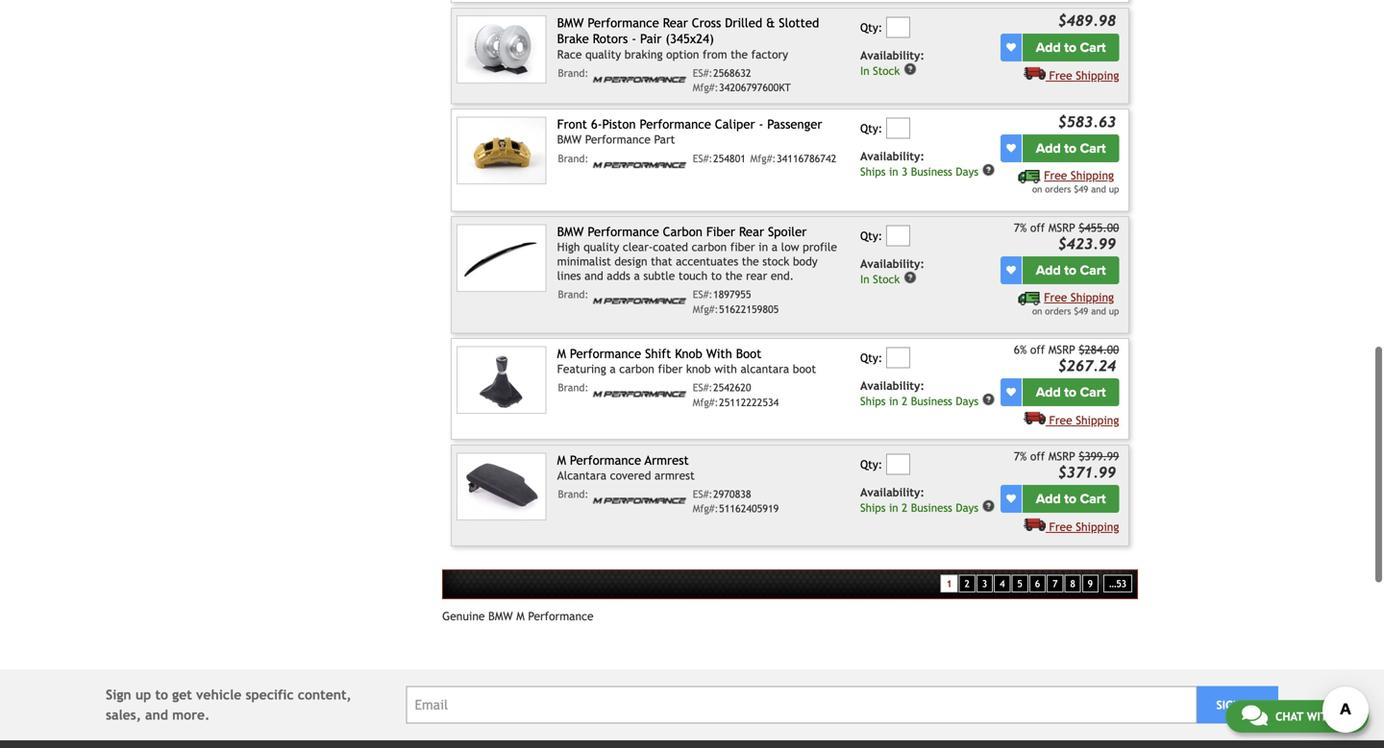 Task type: describe. For each thing, give the bounding box(es) containing it.
2 genuine bmw m performance - corporate logo image from the top
[[592, 153, 688, 177]]

in for 6% off msrp
[[889, 395, 899, 408]]

fiber inside m performance shift knob with boot featuring a carbon fiber knob with alcantara boot
[[658, 363, 683, 376]]

add to cart button for $267.24
[[1023, 379, 1119, 407]]

to inside sign up to get vehicle specific content, sales, and more.
[[155, 688, 168, 703]]

days for $583.63
[[956, 165, 979, 178]]

alcantara
[[741, 363, 789, 376]]

$49 for free shipping icon associated with $423.99
[[1074, 306, 1089, 317]]

high
[[557, 241, 580, 254]]

piston
[[602, 117, 636, 132]]

es#: inside es#: 2970838 mfg#: 51162405919
[[693, 489, 713, 501]]

knob
[[675, 346, 703, 361]]

5 brand: from the top
[[558, 489, 589, 501]]

end.
[[771, 269, 794, 283]]

1 availability: from the top
[[860, 48, 925, 62]]

get
[[172, 688, 192, 703]]

6% off msrp $284.00 $267.24
[[1014, 343, 1119, 375]]

1
[[947, 579, 952, 590]]

chat with us link
[[1226, 701, 1369, 734]]

qty: for $371.99
[[860, 458, 883, 471]]

us
[[1339, 710, 1353, 724]]

armrest
[[655, 469, 695, 483]]

carbon inside 'bmw performance carbon fiber rear spoiler high quality clear-coated carbon fiber in a low profile minimalist design that accentuates the stock body lines and adds a subtle touch to the rear end.'
[[692, 241, 727, 254]]

front
[[557, 117, 587, 132]]

1897955
[[713, 289, 751, 301]]

up up $455.00
[[1109, 184, 1119, 195]]

m performance armrest link
[[557, 453, 689, 468]]

34116786742
[[777, 153, 837, 165]]

add for $267.24
[[1036, 384, 1061, 401]]

add to cart button for $371.99
[[1023, 485, 1119, 513]]

orders for the topmost free shipping icon
[[1045, 184, 1071, 195]]

more.
[[172, 708, 210, 724]]

drilled
[[725, 16, 763, 30]]

free shipping for $371.99
[[1049, 520, 1119, 534]]

bmw inside front 6-piston performance caliper - passenger bmw performance part
[[557, 133, 582, 146]]

availability: ships in 2 business days for $267.24
[[860, 379, 979, 408]]

minimalist
[[557, 255, 611, 268]]

2 link
[[959, 575, 976, 593]]

coated
[[653, 241, 688, 254]]

rear inside "bmw performance rear cross drilled & slotted brake rotors - pair (345x24) race quality braking option from the factory"
[[663, 16, 688, 30]]

mfg#: for 6% off msrp
[[693, 397, 719, 409]]

msrp for $371.99
[[1049, 450, 1075, 463]]

featuring
[[557, 363, 606, 376]]

availability: for $371.99
[[860, 486, 925, 499]]

2 for $267.24
[[902, 395, 908, 408]]

from
[[703, 47, 727, 61]]

m performance armrest alcantara covered armrest
[[557, 453, 695, 483]]

to down "$423.99"
[[1064, 262, 1077, 279]]

2 for $371.99
[[902, 502, 908, 515]]

up inside sign up to get vehicle specific content, sales, and more.
[[135, 688, 151, 703]]

m performance shift knob with boot link
[[557, 346, 762, 361]]

subtle
[[644, 269, 675, 283]]

body
[[793, 255, 818, 268]]

0 vertical spatial free shipping image
[[1019, 170, 1041, 183]]

$489.98
[[1058, 12, 1116, 29]]

es#: 2568632 mfg#: 34206797600kt
[[693, 67, 791, 94]]

factory
[[751, 47, 788, 61]]

1 qty: from the top
[[860, 21, 883, 34]]

performance inside m performance armrest alcantara covered armrest
[[570, 453, 641, 468]]

add to cart for $371.99
[[1036, 491, 1106, 507]]

off for $423.99
[[1030, 221, 1045, 234]]

brake
[[557, 31, 589, 46]]

add to wish list image for $267.24
[[1007, 388, 1016, 397]]

comments image
[[1242, 705, 1268, 728]]

part
[[654, 133, 675, 146]]

3 link
[[977, 575, 993, 593]]

rear inside 'bmw performance carbon fiber rear spoiler high quality clear-coated carbon fiber in a low profile minimalist design that accentuates the stock body lines and adds a subtle touch to the rear end.'
[[739, 224, 764, 239]]

clear-
[[623, 241, 653, 254]]

question sign image for $583.63
[[982, 163, 996, 177]]

$455.00
[[1079, 221, 1119, 234]]

2 brand: from the top
[[558, 153, 589, 165]]

1 add to cart from the top
[[1036, 39, 1106, 56]]

to down $371.99 at right bottom
[[1064, 491, 1077, 507]]

availability: ships in 2 business days for $371.99
[[860, 486, 979, 515]]

(345x24)
[[666, 31, 714, 46]]

rotors
[[593, 31, 628, 46]]

es#: 2542620 mfg#: 25112222534
[[693, 382, 779, 409]]

$284.00
[[1079, 343, 1119, 356]]

2 horizontal spatial a
[[772, 241, 778, 254]]

1 add to cart button from the top
[[1023, 33, 1119, 61]]

bmw inside "bmw performance rear cross drilled & slotted brake rotors - pair (345x24) race quality braking option from the factory"
[[557, 16, 584, 30]]

cart for $423.99
[[1080, 262, 1106, 279]]

2 inside "link"
[[965, 579, 970, 590]]

34206797600kt
[[719, 82, 791, 94]]

days for 7% off msrp
[[956, 502, 979, 515]]

free up $583.63
[[1049, 69, 1072, 82]]

cross
[[692, 16, 721, 30]]

9
[[1088, 579, 1093, 590]]

7% off msrp $455.00 $423.99
[[1014, 221, 1119, 253]]

shipping up $455.00
[[1071, 169, 1114, 182]]

7% for $371.99
[[1014, 450, 1027, 463]]

sales,
[[106, 708, 141, 724]]

ships for $583.63
[[860, 165, 886, 178]]

quality inside "bmw performance rear cross drilled & slotted brake rotors - pair (345x24) race quality braking option from the factory"
[[585, 47, 621, 61]]

1 free shipping from the top
[[1049, 69, 1119, 82]]

bmw performance rear cross drilled & slotted brake rotors - pair (345x24) race quality braking option from the factory
[[557, 16, 819, 61]]

up inside 'button'
[[1245, 699, 1259, 713]]

genuine bmw m performance - corporate logo image for 6% off msrp
[[592, 382, 688, 406]]

add to cart for $423.99
[[1036, 262, 1106, 279]]

$49 for the topmost free shipping icon
[[1074, 184, 1089, 195]]

that
[[651, 255, 672, 268]]

accentuates
[[676, 255, 739, 268]]

mfg#: for $489.98
[[693, 82, 719, 94]]

profile
[[803, 241, 837, 254]]

pair
[[640, 31, 662, 46]]

es#: 2970838 mfg#: 51162405919
[[693, 489, 779, 515]]

7% off msrp $399.99 $371.99
[[1014, 450, 1119, 481]]

1 add from the top
[[1036, 39, 1061, 56]]

9 link
[[1082, 575, 1099, 593]]

touch
[[679, 269, 708, 283]]

question sign image for 7% off msrp
[[982, 500, 996, 513]]

2 add from the top
[[1036, 140, 1061, 157]]

off for $371.99
[[1030, 450, 1045, 463]]

in for $583.63
[[889, 165, 899, 178]]

front 6-piston performance caliper - passenger link
[[557, 117, 822, 132]]

6 link
[[1029, 575, 1046, 593]]

option
[[666, 47, 699, 61]]

question sign image for 6% off msrp
[[982, 393, 996, 407]]

brand: for 6% off msrp
[[558, 382, 589, 394]]

with
[[706, 346, 732, 361]]

to down $583.63
[[1064, 140, 1077, 157]]

1 vertical spatial the
[[742, 255, 759, 268]]

es#: 254801 mfg#: 34116786742
[[693, 153, 837, 165]]

quality inside 'bmw performance carbon fiber rear spoiler high quality clear-coated carbon fiber in a low profile minimalist design that accentuates the stock body lines and adds a subtle touch to the rear end.'
[[584, 241, 619, 254]]

off for $267.24
[[1030, 343, 1045, 356]]

and up $455.00
[[1091, 184, 1106, 195]]

rear
[[746, 269, 767, 283]]

free shipping image for $267.24
[[1024, 411, 1046, 425]]

business for 6% off msrp
[[911, 395, 953, 408]]

254801
[[713, 153, 746, 165]]

7 link
[[1047, 575, 1064, 593]]

to inside 'bmw performance carbon fiber rear spoiler high quality clear-coated carbon fiber in a low profile minimalist design that accentuates the stock body lines and adds a subtle touch to the rear end.'
[[711, 269, 722, 283]]

bmw performance carbon fiber rear spoiler high quality clear-coated carbon fiber in a low profile minimalist design that accentuates the stock body lines and adds a subtle touch to the rear end.
[[557, 224, 837, 283]]

msrp for $267.24
[[1049, 343, 1075, 356]]

knob
[[686, 363, 711, 376]]

2 cart from the top
[[1080, 140, 1106, 157]]

…53 link
[[1104, 575, 1132, 593]]

mfg#: right 254801 on the right top of page
[[750, 153, 776, 165]]

in for $489.98
[[860, 64, 870, 77]]

add to wish list image for $583.63
[[1007, 144, 1016, 153]]

$583.63
[[1058, 113, 1116, 131]]

2568632
[[713, 67, 751, 79]]

brand: for 7% off msrp
[[558, 289, 589, 301]]

adds
[[607, 269, 630, 283]]

25112222534
[[719, 397, 779, 409]]

fiber
[[706, 224, 735, 239]]

add for $423.99
[[1036, 262, 1061, 279]]

es#: for 7% off msrp
[[693, 289, 713, 301]]

6-
[[591, 117, 602, 132]]

- inside "bmw performance rear cross drilled & slotted brake rotors - pair (345x24) race quality braking option from the factory"
[[632, 31, 636, 46]]



Task type: locate. For each thing, give the bounding box(es) containing it.
3 add to cart from the top
[[1036, 262, 1106, 279]]

shipping down $371.99 at right bottom
[[1076, 520, 1119, 534]]

1 free shipping on orders $49 and up from the top
[[1032, 169, 1119, 195]]

1 msrp from the top
[[1049, 221, 1075, 234]]

1 vertical spatial free shipping image
[[1019, 292, 1041, 306]]

availability: ships in 2 business days
[[860, 379, 979, 408], [860, 486, 979, 515]]

qty: for $423.99
[[860, 229, 883, 243]]

design
[[615, 255, 647, 268]]

add down $583.63
[[1036, 140, 1061, 157]]

2 vertical spatial msrp
[[1049, 450, 1075, 463]]

1 horizontal spatial rear
[[739, 224, 764, 239]]

1 horizontal spatial sign
[[1217, 699, 1241, 713]]

slotted
[[779, 16, 819, 30]]

2 7% from the top
[[1014, 450, 1027, 463]]

msrp up "$423.99"
[[1049, 221, 1075, 234]]

2 off from the top
[[1030, 343, 1045, 356]]

1 vertical spatial availability: ships in 2 business days
[[860, 486, 979, 515]]

performance inside "bmw performance rear cross drilled & slotted brake rotors - pair (345x24) race quality braking option from the factory"
[[588, 16, 659, 30]]

caliper
[[715, 117, 755, 132]]

1 horizontal spatial fiber
[[730, 241, 755, 254]]

business for $583.63
[[911, 165, 953, 178]]

bmw inside 'bmw performance carbon fiber rear spoiler high quality clear-coated carbon fiber in a low profile minimalist design that accentuates the stock body lines and adds a subtle touch to the rear end.'
[[557, 224, 584, 239]]

2 vertical spatial 2
[[965, 579, 970, 590]]

msrp inside 6% off msrp $284.00 $267.24
[[1049, 343, 1075, 356]]

1 vertical spatial carbon
[[619, 363, 655, 376]]

covered
[[610, 469, 651, 483]]

sign left 'comments' image in the right bottom of the page
[[1217, 699, 1241, 713]]

es#: inside es#: 2568632 mfg#: 34206797600kt
[[693, 67, 713, 79]]

in inside 'bmw performance carbon fiber rear spoiler high quality clear-coated carbon fiber in a low profile minimalist design that accentuates the stock body lines and adds a subtle touch to the rear end.'
[[759, 241, 768, 254]]

stock
[[763, 255, 790, 268]]

2 vertical spatial a
[[610, 363, 616, 376]]

0 horizontal spatial question sign image
[[903, 271, 917, 284]]

4 add from the top
[[1036, 384, 1061, 401]]

genuine bmw m performance - corporate logo image for $489.98
[[592, 67, 688, 91]]

carbon
[[692, 241, 727, 254], [619, 363, 655, 376]]

1 vertical spatial business
[[911, 395, 953, 408]]

2 $49 from the top
[[1074, 306, 1089, 317]]

1 vertical spatial question sign image
[[903, 271, 917, 284]]

m inside m performance armrest alcantara covered armrest
[[557, 453, 566, 468]]

boot
[[736, 346, 762, 361]]

es#: for 6% off msrp
[[693, 382, 713, 394]]

5 add to cart button from the top
[[1023, 485, 1119, 513]]

1 link
[[941, 575, 958, 593]]

2 business from the top
[[911, 395, 953, 408]]

sign inside 'button'
[[1217, 699, 1241, 713]]

es#1897955 - 51622159805 - bmw performance carbon fiber rear spoiler - high quality clear-coated carbon fiber in a low profile minimalist design that accentuates the stock body lines and adds a subtle touch to the rear end. - genuine bmw m performance - bmw image
[[456, 224, 546, 292]]

3 business from the top
[[911, 502, 953, 515]]

3 qty: from the top
[[860, 229, 883, 243]]

add to cart
[[1036, 39, 1106, 56], [1036, 140, 1106, 157], [1036, 262, 1106, 279], [1036, 384, 1106, 401], [1036, 491, 1106, 507]]

1 horizontal spatial a
[[634, 269, 640, 283]]

4 es#: from the top
[[693, 382, 713, 394]]

es#: left 2970838
[[693, 489, 713, 501]]

front 6-piston performance caliper - passenger bmw performance part
[[557, 117, 822, 146]]

3 genuine bmw m performance - corporate logo image from the top
[[592, 289, 688, 313]]

availability: in stock for $489.98
[[860, 48, 925, 77]]

add to cart button down $583.63
[[1023, 135, 1119, 162]]

1 vertical spatial free shipping on orders $49 and up
[[1032, 291, 1119, 317]]

2 vertical spatial days
[[956, 502, 979, 515]]

6%
[[1014, 343, 1027, 356]]

es#: down knob
[[693, 382, 713, 394]]

2 vertical spatial the
[[725, 269, 743, 283]]

0 vertical spatial fiber
[[730, 241, 755, 254]]

m for knob
[[557, 346, 566, 361]]

51622159805
[[719, 304, 779, 316]]

1 stock from the top
[[873, 64, 900, 77]]

add to wish list image
[[1007, 43, 1016, 52], [1007, 144, 1016, 153], [1007, 494, 1016, 504]]

es#254801 - 34116786742 - front 6-piston performance caliper - passenger - bmw performance part - genuine bmw m performance - bmw mini image
[[456, 117, 546, 185]]

0 vertical spatial m
[[557, 346, 566, 361]]

1 on from the top
[[1032, 184, 1042, 195]]

2 add to cart from the top
[[1036, 140, 1106, 157]]

with left us on the right bottom of the page
[[1307, 710, 1335, 724]]

1 vertical spatial free shipping image
[[1024, 518, 1046, 531]]

genuine bmw m performance - corporate logo image down shift
[[592, 382, 688, 406]]

with inside m performance shift knob with boot featuring a carbon fiber knob with alcantara boot
[[714, 363, 737, 376]]

es#2970838 - 51162405919 - m performance armrest  - alcantara covered armrest - genuine bmw m performance - bmw image
[[456, 453, 546, 521]]

genuine bmw m performance
[[442, 610, 594, 624]]

7%
[[1014, 221, 1027, 234], [1014, 450, 1027, 463]]

shipping up $583.63
[[1076, 69, 1119, 82]]

free shipping on orders $49 and up up '$284.00'
[[1032, 291, 1119, 317]]

0 horizontal spatial fiber
[[658, 363, 683, 376]]

es#: for $489.98
[[693, 67, 713, 79]]

4 availability: from the top
[[860, 379, 925, 393]]

0 vertical spatial off
[[1030, 221, 1045, 234]]

2 availability: ships in 2 business days from the top
[[860, 486, 979, 515]]

mfg#: for 7% off msrp
[[693, 304, 719, 316]]

brand: down lines
[[558, 289, 589, 301]]

braking
[[625, 47, 663, 61]]

mfg#: down 2568632
[[693, 82, 719, 94]]

1 horizontal spatial 3
[[982, 579, 987, 590]]

free up 7 link
[[1049, 520, 1072, 534]]

3 brand: from the top
[[558, 289, 589, 301]]

cart down "$423.99"
[[1080, 262, 1106, 279]]

es#: inside es#: 1897955 mfg#: 51622159805
[[693, 289, 713, 301]]

0 vertical spatial 2
[[902, 395, 908, 408]]

1 vertical spatial m
[[557, 453, 566, 468]]

stock for $489.98
[[873, 64, 900, 77]]

1 vertical spatial -
[[759, 117, 764, 132]]

2
[[902, 395, 908, 408], [902, 502, 908, 515], [965, 579, 970, 590]]

2 add to wish list image from the top
[[1007, 388, 1016, 397]]

free shipping image up the 7% off msrp $399.99 $371.99
[[1024, 411, 1046, 425]]

cart for $267.24
[[1080, 384, 1106, 401]]

1 cart from the top
[[1080, 39, 1106, 56]]

2 vertical spatial ships
[[860, 502, 886, 515]]

5 cart from the top
[[1080, 491, 1106, 507]]

1 vertical spatial free shipping
[[1049, 414, 1119, 427]]

0 vertical spatial free shipping
[[1049, 69, 1119, 82]]

qty: for $267.24
[[860, 351, 883, 365]]

1 vertical spatial with
[[1307, 710, 1335, 724]]

- right caliper
[[759, 117, 764, 132]]

0 vertical spatial -
[[632, 31, 636, 46]]

passenger
[[767, 117, 822, 132]]

1 vertical spatial add to wish list image
[[1007, 144, 1016, 153]]

2 free shipping image from the top
[[1024, 518, 1046, 531]]

1 vertical spatial rear
[[739, 224, 764, 239]]

lines
[[557, 269, 581, 283]]

stock
[[873, 64, 900, 77], [873, 273, 900, 286]]

1 vertical spatial a
[[634, 269, 640, 283]]

a up stock
[[772, 241, 778, 254]]

performance
[[588, 16, 659, 30], [640, 117, 711, 132], [585, 133, 651, 146], [588, 224, 659, 239], [570, 346, 641, 361], [570, 453, 641, 468], [528, 610, 594, 624]]

1 vertical spatial stock
[[873, 273, 900, 286]]

0 vertical spatial stock
[[873, 64, 900, 77]]

cart for $371.99
[[1080, 491, 1106, 507]]

$423.99
[[1058, 235, 1116, 253]]

and inside sign up to get vehicle specific content, sales, and more.
[[145, 708, 168, 724]]

1 $49 from the top
[[1074, 184, 1089, 195]]

1 business from the top
[[911, 165, 953, 178]]

3 off from the top
[[1030, 450, 1045, 463]]

2 es#: from the top
[[693, 153, 713, 165]]

5 genuine bmw m performance - corporate logo image from the top
[[592, 489, 688, 513]]

off
[[1030, 221, 1045, 234], [1030, 343, 1045, 356], [1030, 450, 1045, 463]]

a down design
[[634, 269, 640, 283]]

free shipping up $399.99
[[1049, 414, 1119, 427]]

$371.99
[[1058, 464, 1116, 481]]

1 7% from the top
[[1014, 221, 1027, 234]]

5 es#: from the top
[[693, 489, 713, 501]]

genuine bmw m performance - corporate logo image down covered
[[592, 489, 688, 513]]

free shipping image up 7% off msrp $455.00 $423.99
[[1019, 170, 1041, 183]]

ships inside availability: ships in 3 business days
[[860, 165, 886, 178]]

cart down $489.98 at the top right of page
[[1080, 39, 1106, 56]]

add to cart button for $423.99
[[1023, 257, 1119, 285]]

0 vertical spatial free shipping on orders $49 and up
[[1032, 169, 1119, 195]]

availability: in stock for 7% off msrp
[[860, 257, 925, 286]]

2 vertical spatial free shipping
[[1049, 520, 1119, 534]]

off inside the 7% off msrp $399.99 $371.99
[[1030, 450, 1045, 463]]

add to wish list image for $423.99
[[1007, 266, 1016, 275]]

days inside availability: ships in 3 business days
[[956, 165, 979, 178]]

0 vertical spatial a
[[772, 241, 778, 254]]

5 add from the top
[[1036, 491, 1061, 507]]

5 availability: from the top
[[860, 486, 925, 499]]

0 vertical spatial $49
[[1074, 184, 1089, 195]]

the inside "bmw performance rear cross drilled & slotted brake rotors - pair (345x24) race quality braking option from the factory"
[[731, 47, 748, 61]]

sign for sign up to get vehicle specific content, sales, and more.
[[106, 688, 131, 703]]

m up featuring
[[557, 346, 566, 361]]

3 availability: from the top
[[860, 257, 925, 271]]

7% left $455.00
[[1014, 221, 1027, 234]]

free shipping
[[1049, 69, 1119, 82], [1049, 414, 1119, 427], [1049, 520, 1119, 534]]

es#: inside "es#: 2542620 mfg#: 25112222534"
[[693, 382, 713, 394]]

mfg#: inside es#: 1897955 mfg#: 51622159805
[[693, 304, 719, 316]]

1 vertical spatial off
[[1030, 343, 1045, 356]]

1 vertical spatial 3
[[982, 579, 987, 590]]

off left $455.00
[[1030, 221, 1045, 234]]

ships for 7% off msrp
[[860, 502, 886, 515]]

3 add from the top
[[1036, 262, 1061, 279]]

2 availability: in stock from the top
[[860, 257, 925, 286]]

2 stock from the top
[[873, 273, 900, 286]]

None text field
[[886, 454, 910, 475]]

1 vertical spatial 7%
[[1014, 450, 1027, 463]]

3 msrp from the top
[[1049, 450, 1075, 463]]

2 vertical spatial off
[[1030, 450, 1045, 463]]

mfg#: inside es#: 2970838 mfg#: 51162405919
[[693, 503, 719, 515]]

0 vertical spatial carbon
[[692, 241, 727, 254]]

carbon inside m performance shift knob with boot featuring a carbon fiber knob with alcantara boot
[[619, 363, 655, 376]]

2 vertical spatial business
[[911, 502, 953, 515]]

1 vertical spatial orders
[[1045, 306, 1071, 317]]

add to wish list image
[[1007, 266, 1016, 275], [1007, 388, 1016, 397]]

quality up the minimalist
[[584, 241, 619, 254]]

1 availability: ships in 2 business days from the top
[[860, 379, 979, 408]]

0 vertical spatial days
[[956, 165, 979, 178]]

3 cart from the top
[[1080, 262, 1106, 279]]

…53
[[1109, 579, 1127, 590]]

2 vertical spatial m
[[516, 610, 525, 624]]

- inside front 6-piston performance caliper - passenger bmw performance part
[[759, 117, 764, 132]]

question sign image
[[903, 62, 917, 76], [982, 393, 996, 407], [982, 500, 996, 513]]

0 vertical spatial in
[[860, 64, 870, 77]]

1 es#: from the top
[[693, 67, 713, 79]]

$267.24
[[1058, 357, 1116, 375]]

-
[[632, 31, 636, 46], [759, 117, 764, 132]]

free shipping image
[[1019, 170, 1041, 183], [1019, 292, 1041, 306], [1024, 411, 1046, 425]]

bmw down front
[[557, 133, 582, 146]]

brand: down front
[[558, 153, 589, 165]]

chat
[[1276, 710, 1304, 724]]

2 vertical spatial add to wish list image
[[1007, 494, 1016, 504]]

2 ships from the top
[[860, 395, 886, 408]]

add down the 7% off msrp $399.99 $371.99
[[1036, 491, 1061, 507]]

add to cart down $371.99 at right bottom
[[1036, 491, 1106, 507]]

add to cart button down "$423.99"
[[1023, 257, 1119, 285]]

vehicle
[[196, 688, 242, 703]]

3 days from the top
[[956, 502, 979, 515]]

4 add to cart from the top
[[1036, 384, 1106, 401]]

add
[[1036, 39, 1061, 56], [1036, 140, 1061, 157], [1036, 262, 1061, 279], [1036, 384, 1061, 401], [1036, 491, 1061, 507]]

- left pair
[[632, 31, 636, 46]]

mfg#: inside es#: 2568632 mfg#: 34206797600kt
[[693, 82, 719, 94]]

3 ships from the top
[[860, 502, 886, 515]]

add down 6% off msrp $284.00 $267.24
[[1036, 384, 1061, 401]]

stock for 7% off msrp
[[873, 273, 900, 286]]

free shipping on orders $49 and up up $455.00
[[1032, 169, 1119, 195]]

3 inside availability: ships in 3 business days
[[902, 165, 908, 178]]

2970838
[[713, 489, 751, 501]]

carbon up accentuates
[[692, 241, 727, 254]]

es#2568632 - 34206797600kt - bmw performance rear cross drilled & slotted brake rotors - pair (345x24) - race quality braking option from the factory - genuine bmw m performance - bmw image
[[456, 16, 546, 84]]

0 vertical spatial availability: in stock
[[860, 48, 925, 77]]

0 vertical spatial business
[[911, 165, 953, 178]]

0 horizontal spatial rear
[[663, 16, 688, 30]]

business inside availability: ships in 3 business days
[[911, 165, 953, 178]]

0 vertical spatial msrp
[[1049, 221, 1075, 234]]

ships for 6% off msrp
[[860, 395, 886, 408]]

1 vertical spatial fiber
[[658, 363, 683, 376]]

1 free shipping image from the top
[[1024, 66, 1046, 80]]

rear right the fiber
[[739, 224, 764, 239]]

2 msrp from the top
[[1049, 343, 1075, 356]]

free shipping down $371.99 at right bottom
[[1049, 520, 1119, 534]]

1 vertical spatial days
[[956, 395, 979, 408]]

8
[[1070, 579, 1075, 590]]

to down accentuates
[[711, 269, 722, 283]]

and right sales,
[[145, 708, 168, 724]]

free shipping image
[[1024, 66, 1046, 80], [1024, 518, 1046, 531]]

business for 7% off msrp
[[911, 502, 953, 515]]

bmw up high
[[557, 224, 584, 239]]

up
[[1109, 184, 1119, 195], [1109, 306, 1119, 317], [135, 688, 151, 703], [1245, 699, 1259, 713]]

1 ships from the top
[[860, 165, 886, 178]]

2 add to cart button from the top
[[1023, 135, 1119, 162]]

cart down $371.99 at right bottom
[[1080, 491, 1106, 507]]

cart down $583.63
[[1080, 140, 1106, 157]]

3 add to cart button from the top
[[1023, 257, 1119, 285]]

1 vertical spatial quality
[[584, 241, 619, 254]]

shift
[[645, 346, 671, 361]]

alcantara
[[557, 469, 607, 483]]

bmw up brake
[[557, 16, 584, 30]]

specific
[[246, 688, 294, 703]]

4 link
[[994, 575, 1011, 593]]

2 vertical spatial free shipping image
[[1024, 411, 1046, 425]]

2 vertical spatial question sign image
[[982, 500, 996, 513]]

free up the 7% off msrp $399.99 $371.99
[[1049, 414, 1072, 427]]

2 on from the top
[[1032, 306, 1042, 317]]

0 vertical spatial orders
[[1045, 184, 1071, 195]]

and up '$284.00'
[[1091, 306, 1106, 317]]

add down 7% off msrp $455.00 $423.99
[[1036, 262, 1061, 279]]

2 qty: from the top
[[860, 122, 883, 135]]

2 days from the top
[[956, 395, 979, 408]]

5
[[1018, 579, 1023, 590]]

0 vertical spatial question sign image
[[903, 62, 917, 76]]

0 vertical spatial with
[[714, 363, 737, 376]]

mfg#: down 2970838
[[693, 503, 719, 515]]

fiber inside 'bmw performance carbon fiber rear spoiler high quality clear-coated carbon fiber in a low profile minimalist design that accentuates the stock body lines and adds a subtle touch to the rear end.'
[[730, 241, 755, 254]]

in
[[889, 165, 899, 178], [759, 241, 768, 254], [889, 395, 899, 408], [889, 502, 899, 515]]

0 vertical spatial ships
[[860, 165, 886, 178]]

6
[[1035, 579, 1040, 590]]

free shipping up $583.63
[[1049, 69, 1119, 82]]

0 vertical spatial add to wish list image
[[1007, 43, 1016, 52]]

shipping
[[1076, 69, 1119, 82], [1071, 169, 1114, 182], [1071, 291, 1114, 304], [1076, 414, 1119, 427], [1076, 520, 1119, 534]]

2 availability: from the top
[[860, 149, 925, 163]]

msrp inside 7% off msrp $455.00 $423.99
[[1049, 221, 1075, 234]]

rear up (345x24)
[[663, 16, 688, 30]]

brand: for $489.98
[[558, 67, 589, 79]]

m performance shift knob with boot featuring a carbon fiber knob with alcantara boot
[[557, 346, 816, 376]]

4 genuine bmw m performance - corporate logo image from the top
[[592, 382, 688, 406]]

shipping up '$284.00'
[[1071, 291, 1114, 304]]

to
[[1064, 39, 1077, 56], [1064, 140, 1077, 157], [1064, 262, 1077, 279], [711, 269, 722, 283], [1064, 384, 1077, 401], [1064, 491, 1077, 507], [155, 688, 168, 703]]

to down $489.98 at the top right of page
[[1064, 39, 1077, 56]]

es#:
[[693, 67, 713, 79], [693, 153, 713, 165], [693, 289, 713, 301], [693, 382, 713, 394], [693, 489, 713, 501]]

up up '$284.00'
[[1109, 306, 1119, 317]]

m for alcantara
[[557, 453, 566, 468]]

availability: in stock
[[860, 48, 925, 77], [860, 257, 925, 286]]

0 vertical spatial the
[[731, 47, 748, 61]]

sign for sign up
[[1217, 699, 1241, 713]]

availability: inside availability: ships in 3 business days
[[860, 149, 925, 163]]

0 horizontal spatial -
[[632, 31, 636, 46]]

1 availability: in stock from the top
[[860, 48, 925, 77]]

availability: ships in 3 business days
[[860, 149, 979, 178]]

4 brand: from the top
[[558, 382, 589, 394]]

race
[[557, 47, 582, 61]]

0 vertical spatial free shipping image
[[1024, 66, 1046, 80]]

1 brand: from the top
[[558, 67, 589, 79]]

2 orders from the top
[[1045, 306, 1071, 317]]

1 vertical spatial 2
[[902, 502, 908, 515]]

on up 7% off msrp $455.00 $423.99
[[1032, 184, 1042, 195]]

4
[[1000, 579, 1005, 590]]

free shipping image up 6%
[[1019, 292, 1041, 306]]

3 es#: from the top
[[693, 289, 713, 301]]

2 free shipping from the top
[[1049, 414, 1119, 427]]

brand:
[[558, 67, 589, 79], [558, 153, 589, 165], [558, 289, 589, 301], [558, 382, 589, 394], [558, 489, 589, 501]]

1 horizontal spatial with
[[1307, 710, 1335, 724]]

0 vertical spatial 3
[[902, 165, 908, 178]]

off inside 6% off msrp $284.00 $267.24
[[1030, 343, 1045, 356]]

performance inside m performance shift knob with boot featuring a carbon fiber knob with alcantara boot
[[570, 346, 641, 361]]

carbon down shift
[[619, 363, 655, 376]]

fiber down m performance shift knob with boot link
[[658, 363, 683, 376]]

0 vertical spatial add to wish list image
[[1007, 266, 1016, 275]]

m up alcantara
[[557, 453, 566, 468]]

5 link
[[1012, 575, 1028, 593]]

chat with us
[[1276, 710, 1353, 724]]

question sign image
[[982, 163, 996, 177], [903, 271, 917, 284]]

availability:
[[860, 48, 925, 62], [860, 149, 925, 163], [860, 257, 925, 271], [860, 379, 925, 393], [860, 486, 925, 499]]

1 vertical spatial msrp
[[1049, 343, 1075, 356]]

sign inside sign up to get vehicle specific content, sales, and more.
[[106, 688, 131, 703]]

content,
[[298, 688, 352, 703]]

orders
[[1045, 184, 1071, 195], [1045, 306, 1071, 317]]

armrest
[[645, 453, 689, 468]]

7% for $423.99
[[1014, 221, 1027, 234]]

Email email field
[[406, 687, 1197, 725]]

cart down $267.24
[[1080, 384, 1106, 401]]

7% inside the 7% off msrp $399.99 $371.99
[[1014, 450, 1027, 463]]

0 vertical spatial 7%
[[1014, 221, 1027, 234]]

up up sales,
[[135, 688, 151, 703]]

1 vertical spatial availability: in stock
[[860, 257, 925, 286]]

boot
[[793, 363, 816, 376]]

add to cart button down $267.24
[[1023, 379, 1119, 407]]

off right 6%
[[1030, 343, 1045, 356]]

a inside m performance shift knob with boot featuring a carbon fiber knob with alcantara boot
[[610, 363, 616, 376]]

1 add to wish list image from the top
[[1007, 43, 1016, 52]]

1 off from the top
[[1030, 221, 1045, 234]]

add to wish list image for $489.98
[[1007, 43, 1016, 52]]

1 vertical spatial in
[[860, 273, 870, 286]]

mfg#: down "2542620"
[[693, 397, 719, 409]]

in for 7% off msrp
[[889, 502, 899, 515]]

in inside availability: ships in 3 business days
[[889, 165, 899, 178]]

3
[[902, 165, 908, 178], [982, 579, 987, 590]]

1 horizontal spatial -
[[759, 117, 764, 132]]

orders for free shipping icon associated with $423.99
[[1045, 306, 1071, 317]]

3 free shipping from the top
[[1049, 520, 1119, 534]]

msrp
[[1049, 221, 1075, 234], [1049, 343, 1075, 356], [1049, 450, 1075, 463]]

0 vertical spatial availability: ships in 2 business days
[[860, 379, 979, 408]]

question sign image for 7% off msrp
[[903, 271, 917, 284]]

4 cart from the top
[[1080, 384, 1106, 401]]

1 vertical spatial question sign image
[[982, 393, 996, 407]]

m right genuine
[[516, 610, 525, 624]]

1 horizontal spatial question sign image
[[982, 163, 996, 177]]

orders up 7% off msrp $455.00 $423.99
[[1045, 184, 1071, 195]]

genuine
[[442, 610, 485, 624]]

msrp for $423.99
[[1049, 221, 1075, 234]]

mfg#: down 1897955
[[693, 304, 719, 316]]

spoiler
[[768, 224, 807, 239]]

the up 2568632
[[731, 47, 748, 61]]

$399.99
[[1079, 450, 1119, 463]]

8 link
[[1065, 575, 1081, 593]]

0 vertical spatial on
[[1032, 184, 1042, 195]]

fiber down the fiber
[[730, 241, 755, 254]]

&
[[766, 16, 775, 30]]

free down 7% off msrp $455.00 $423.99
[[1044, 291, 1067, 304]]

quality
[[585, 47, 621, 61], [584, 241, 619, 254]]

2 in from the top
[[860, 273, 870, 286]]

mfg#: inside "es#: 2542620 mfg#: 25112222534"
[[693, 397, 719, 409]]

performance inside 'bmw performance carbon fiber rear spoiler high quality clear-coated carbon fiber in a low profile minimalist design that accentuates the stock body lines and adds a subtle touch to the rear end.'
[[588, 224, 659, 239]]

genuine bmw m performance - corporate logo image for 7% off msrp
[[592, 289, 688, 313]]

1 days from the top
[[956, 165, 979, 178]]

es#: down from
[[693, 67, 713, 79]]

1 add to wish list image from the top
[[1007, 266, 1016, 275]]

1 genuine bmw m performance - corporate logo image from the top
[[592, 67, 688, 91]]

to down $267.24
[[1064, 384, 1077, 401]]

0 horizontal spatial sign
[[106, 688, 131, 703]]

mfg#:
[[693, 82, 719, 94], [750, 153, 776, 165], [693, 304, 719, 316], [693, 397, 719, 409], [693, 503, 719, 515]]

5 add to cart from the top
[[1036, 491, 1106, 507]]

days for 6% off msrp
[[956, 395, 979, 408]]

bmw performance rear cross drilled & slotted brake rotors - pair (345x24) link
[[557, 16, 819, 46]]

availability: for $267.24
[[860, 379, 925, 393]]

brand: down featuring
[[558, 382, 589, 394]]

1 vertical spatial add to wish list image
[[1007, 388, 1016, 397]]

genuine bmw m performance - corporate logo image down the braking
[[592, 67, 688, 91]]

0 horizontal spatial with
[[714, 363, 737, 376]]

4 qty: from the top
[[860, 351, 883, 365]]

es#: left 254801 on the right top of page
[[693, 153, 713, 165]]

2542620
[[713, 382, 751, 394]]

in for 7% off msrp
[[860, 273, 870, 286]]

sign up button
[[1197, 687, 1279, 725]]

$49
[[1074, 184, 1089, 195], [1074, 306, 1089, 317]]

brand: down alcantara
[[558, 489, 589, 501]]

3 add to wish list image from the top
[[1007, 494, 1016, 504]]

5 qty: from the top
[[860, 458, 883, 471]]

1 in from the top
[[860, 64, 870, 77]]

add to cart down $583.63
[[1036, 140, 1106, 157]]

the up rear
[[742, 255, 759, 268]]

1 vertical spatial ships
[[860, 395, 886, 408]]

free down $583.63
[[1044, 169, 1067, 182]]

0 horizontal spatial carbon
[[619, 363, 655, 376]]

2 free shipping on orders $49 and up from the top
[[1032, 291, 1119, 317]]

off inside 7% off msrp $455.00 $423.99
[[1030, 221, 1045, 234]]

7% inside 7% off msrp $455.00 $423.99
[[1014, 221, 1027, 234]]

msrp up $267.24
[[1049, 343, 1075, 356]]

0 vertical spatial quality
[[585, 47, 621, 61]]

None text field
[[886, 17, 910, 38], [886, 118, 910, 139], [886, 225, 910, 247], [886, 348, 910, 369], [886, 17, 910, 38], [886, 118, 910, 139], [886, 225, 910, 247], [886, 348, 910, 369]]

add to cart for $267.24
[[1036, 384, 1106, 401]]

with down with
[[714, 363, 737, 376]]

genuine bmw m performance - corporate logo image
[[592, 67, 688, 91], [592, 153, 688, 177], [592, 289, 688, 313], [592, 382, 688, 406], [592, 489, 688, 513]]

51162405919
[[719, 503, 779, 515]]

up left chat
[[1245, 699, 1259, 713]]

add to cart down $489.98 at the top right of page
[[1036, 39, 1106, 56]]

and inside 'bmw performance carbon fiber rear spoiler high quality clear-coated carbon fiber in a low profile minimalist design that accentuates the stock body lines and adds a subtle touch to the rear end.'
[[585, 269, 603, 283]]

bmw right genuine
[[488, 610, 513, 624]]

1 orders from the top
[[1045, 184, 1071, 195]]

es#2542620 - 25112222534 - m performance shift knob with boot - featuring a carbon fiber knob with alcantara boot - genuine bmw m performance - bmw image
[[456, 346, 546, 414]]

4 add to cart button from the top
[[1023, 379, 1119, 407]]

free
[[1049, 69, 1072, 82], [1044, 169, 1067, 182], [1044, 291, 1067, 304], [1049, 414, 1072, 427], [1049, 520, 1072, 534]]

msrp inside the 7% off msrp $399.99 $371.99
[[1049, 450, 1075, 463]]

add to cart down "$423.99"
[[1036, 262, 1106, 279]]

and
[[1091, 184, 1106, 195], [585, 269, 603, 283], [1091, 306, 1106, 317], [145, 708, 168, 724]]

0 horizontal spatial a
[[610, 363, 616, 376]]

m inside m performance shift knob with boot featuring a carbon fiber knob with alcantara boot
[[557, 346, 566, 361]]

shipping up $399.99
[[1076, 414, 1119, 427]]

1 vertical spatial on
[[1032, 306, 1042, 317]]

add for $371.99
[[1036, 491, 1061, 507]]

orders up 6% off msrp $284.00 $267.24
[[1045, 306, 1071, 317]]

0 horizontal spatial 3
[[902, 165, 908, 178]]

carbon
[[663, 224, 703, 239]]

0 vertical spatial rear
[[663, 16, 688, 30]]

1 vertical spatial $49
[[1074, 306, 1089, 317]]

2 add to wish list image from the top
[[1007, 144, 1016, 153]]

quality down rotors
[[585, 47, 621, 61]]

1 horizontal spatial carbon
[[692, 241, 727, 254]]

0 vertical spatial question sign image
[[982, 163, 996, 177]]

bmw performance carbon fiber rear spoiler link
[[557, 224, 807, 239]]

genuine bmw m performance - corporate logo image down part
[[592, 153, 688, 177]]

es#: 1897955 mfg#: 51622159805
[[693, 289, 779, 316]]

free shipping for $267.24
[[1049, 414, 1119, 427]]

add to cart down $267.24
[[1036, 384, 1106, 401]]

availability: for $423.99
[[860, 257, 925, 271]]

7% left $399.99
[[1014, 450, 1027, 463]]

a right featuring
[[610, 363, 616, 376]]

bmw
[[557, 16, 584, 30], [557, 133, 582, 146], [557, 224, 584, 239], [488, 610, 513, 624]]

sign up sales,
[[106, 688, 131, 703]]

free shipping image for $423.99
[[1019, 292, 1041, 306]]

question sign image for $489.98
[[903, 62, 917, 76]]

and down the minimalist
[[585, 269, 603, 283]]



Task type: vqa. For each thing, say whether or not it's contained in the screenshot.
bottommost carbon
yes



